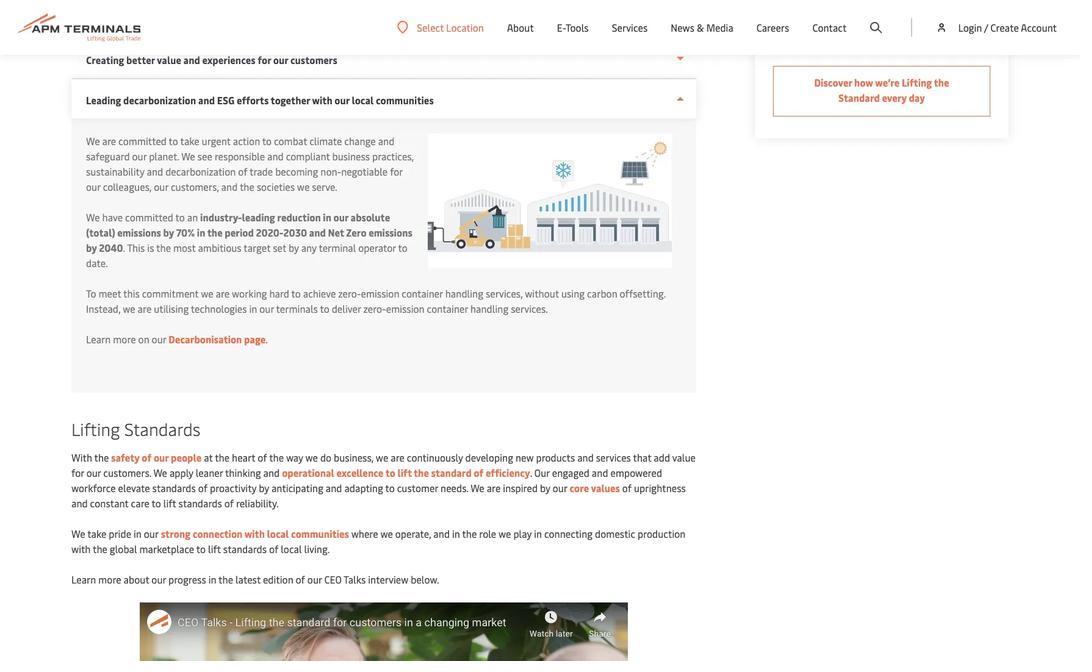 Task type: vqa. For each thing, say whether or not it's contained in the screenshot.
Bill Of Lading button
no



Task type: locate. For each thing, give the bounding box(es) containing it.
with right together
[[312, 93, 333, 107]]

value inside at the heart of the way we do business, we are continuously developing new products and services that add value for our customers. we apply leaner thinking and
[[673, 451, 696, 465]]

1 vertical spatial standards
[[179, 497, 222, 510]]

our right 'on'
[[152, 333, 166, 346]]

1 vertical spatial more
[[98, 573, 121, 587]]

and up core values link
[[592, 466, 608, 480]]

by left the 70%
[[163, 226, 174, 239]]

0 vertical spatial decarbonization
[[123, 93, 196, 107]]

. down working
[[266, 333, 268, 346]]

1 horizontal spatial lift
[[208, 543, 221, 556]]

with inside dropdown button
[[312, 93, 333, 107]]

decarbonization down better
[[123, 93, 196, 107]]

value
[[157, 53, 181, 67], [673, 451, 696, 465]]

and inside "industry-leading reduction in our absolute (total) emissions by 70% in the period 2020-2030 and net zero emissions by 2040"
[[309, 226, 326, 239]]

0 horizontal spatial lift
[[163, 497, 176, 510]]

1 vertical spatial with
[[245, 527, 265, 541]]

handling left services,
[[446, 287, 484, 300]]

and left "experiences"
[[184, 53, 200, 67]]

0 horizontal spatial lifting
[[71, 418, 120, 441]]

1 horizontal spatial with
[[245, 527, 265, 541]]

0 horizontal spatial value
[[157, 53, 181, 67]]

services button
[[612, 0, 648, 55]]

by right "set"
[[289, 241, 299, 255]]

0 vertical spatial communities
[[376, 93, 434, 107]]

learn left about
[[71, 573, 96, 587]]

operational excellence to lift the standard of efficiency
[[282, 466, 530, 480]]

. inside . this is the most ambitious target set by any terminal operator to date.
[[123, 241, 125, 255]]

local left living.
[[281, 543, 302, 556]]

core values link
[[570, 482, 620, 495]]

0 vertical spatial lifting
[[902, 76, 932, 89]]

to up terminals
[[292, 287, 301, 300]]

1 horizontal spatial for
[[258, 53, 271, 67]]

and down the workforce
[[71, 497, 88, 510]]

.
[[123, 241, 125, 255], [266, 333, 268, 346], [530, 466, 532, 480]]

2 vertical spatial standards
[[223, 543, 267, 556]]

emissions
[[117, 226, 161, 239], [369, 226, 413, 239]]

our
[[273, 53, 288, 67], [335, 93, 350, 107], [132, 150, 147, 163], [86, 180, 101, 194], [154, 180, 168, 194], [334, 211, 349, 224], [260, 302, 274, 316], [152, 333, 166, 346], [154, 451, 169, 465], [86, 466, 101, 480], [553, 482, 567, 495], [144, 527, 159, 541], [152, 573, 166, 587], [308, 573, 322, 587]]

of down 'leaner'
[[198, 482, 208, 495]]

communities
[[376, 93, 434, 107], [291, 527, 349, 541]]

login / create account
[[959, 21, 1057, 34]]

careers
[[757, 21, 790, 34]]

zero- up "deliver"
[[338, 287, 361, 300]]

emissions up operator
[[369, 226, 413, 239]]

0 horizontal spatial .
[[123, 241, 125, 255]]

2 horizontal spatial .
[[530, 466, 532, 480]]

committed up is
[[125, 211, 173, 224]]

communities inside leading decarbonization and esg efforts together with our local communities dropdown button
[[376, 93, 434, 107]]

creating better value and experiences for our customers
[[86, 53, 338, 67]]

0 vertical spatial care
[[817, 16, 836, 30]]

e-tools
[[557, 21, 589, 34]]

operational excellence to lift the standard of efficiency link
[[282, 466, 530, 480]]

are up safeguard
[[102, 134, 116, 148]]

1 horizontal spatial emissions
[[369, 226, 413, 239]]

container
[[402, 287, 443, 300], [427, 302, 468, 316]]

0 vertical spatial learn
[[86, 333, 111, 346]]

the inside we are committed to take urgent action to combat climate change and safeguard our planet. we see responsible and compliant business practices, sustainability and decarbonization of trade becoming non-negotiable for our colleagues, our customers, and the societies we serve.
[[240, 180, 254, 194]]

we're
[[876, 76, 900, 89]]

1 vertical spatial take
[[87, 527, 106, 541]]

safeguard
[[86, 150, 130, 163]]

at the heart of the way we do business, we are continuously developing new products and services that add value for our customers. we apply leaner thinking and
[[71, 451, 696, 480]]

for right "experiences"
[[258, 53, 271, 67]]

our left customers
[[273, 53, 288, 67]]

decarbonisation page link
[[169, 333, 266, 346]]

0 horizontal spatial care
[[131, 497, 150, 510]]

we right needs.
[[471, 482, 485, 495]]

value right add at the right of page
[[673, 451, 696, 465]]

committed for have
[[125, 211, 173, 224]]

connecting
[[545, 527, 593, 541]]

edition
[[263, 573, 293, 587]]

standard
[[431, 466, 472, 480]]

customers
[[291, 53, 338, 67]]

standards inside of uprightness and constant care to lift standards of reliability.
[[179, 497, 222, 510]]

lift inside where we operate, and in the role we play in connecting domestic production with the global marketplace to lift standards of local living.
[[208, 543, 221, 556]]

1 horizontal spatial care
[[817, 16, 836, 30]]

more left about
[[98, 573, 121, 587]]

we up technologies
[[201, 287, 213, 300]]

our left planet.
[[132, 150, 147, 163]]

1 vertical spatial lifting
[[71, 418, 120, 441]]

emissions up the this
[[117, 226, 161, 239]]

committed
[[119, 134, 167, 148], [125, 211, 173, 224]]

2 horizontal spatial for
[[390, 165, 403, 178]]

better
[[126, 53, 155, 67]]

leading decarbonization and esg efforts together with our local communities
[[86, 93, 434, 107]]

our down planet.
[[154, 180, 168, 194]]

our up the workforce
[[86, 466, 101, 480]]

carbon
[[587, 287, 618, 300]]

1 vertical spatial emission
[[386, 302, 425, 316]]

care up levels
[[817, 16, 836, 30]]

we left pride
[[71, 527, 85, 541]]

0 horizontal spatial for
[[71, 466, 84, 480]]

1 horizontal spatial take
[[180, 134, 199, 148]]

of down empowered
[[623, 482, 632, 495]]

and right the operate,
[[434, 527, 450, 541]]

to inside where we operate, and in the role we play in connecting domestic production with the global marketplace to lift standards of local living.
[[196, 543, 206, 556]]

2 emissions from the left
[[369, 226, 413, 239]]

and inside of uprightness and constant care to lift standards of reliability.
[[71, 497, 88, 510]]

are down this
[[138, 302, 152, 316]]

communities down creating better value and experiences for our customers dropdown button
[[376, 93, 434, 107]]

0 horizontal spatial zero-
[[338, 287, 361, 300]]

0 vertical spatial committed
[[119, 134, 167, 148]]

add
[[654, 451, 670, 465]]

we take pride in our strong connection with local communities
[[71, 527, 349, 541]]

1 vertical spatial handling
[[471, 302, 509, 316]]

1 vertical spatial care
[[131, 497, 150, 510]]

1 vertical spatial customer
[[397, 482, 438, 495]]

see
[[198, 150, 212, 163]]

with left global
[[71, 543, 91, 556]]

2 vertical spatial for
[[71, 466, 84, 480]]

we down safety of our people link
[[154, 466, 167, 480]]

0 horizontal spatial with
[[71, 543, 91, 556]]

services,
[[486, 287, 523, 300]]

1 vertical spatial value
[[673, 451, 696, 465]]

the inside . this is the most ambitious target set by any terminal operator to date.
[[156, 241, 171, 255]]

1 vertical spatial decarbonization
[[166, 165, 236, 178]]

connection
[[193, 527, 243, 541]]

communities for leading decarbonization and esg efforts together with our local communities
[[376, 93, 434, 107]]

learn for learn more about our progress in the latest edition of our ceo talks interview below.
[[71, 573, 96, 587]]

absolute
[[351, 211, 390, 224]]

lifting up with
[[71, 418, 120, 441]]

efforts
[[237, 93, 269, 107]]

and up industry-
[[221, 180, 238, 194]]

standards for lift
[[179, 497, 222, 510]]

1 vertical spatial local
[[267, 527, 289, 541]]

we
[[86, 134, 100, 148], [181, 150, 195, 163], [86, 211, 100, 224], [154, 466, 167, 480], [471, 482, 485, 495], [71, 527, 85, 541]]

lift down connection
[[208, 543, 221, 556]]

. inside . our engaged and empowered workforce elevate standards of proactivity by anticipating and adapting to customer needs. we are inspired by our
[[530, 466, 532, 480]]

0 vertical spatial for
[[258, 53, 271, 67]]

we have committed to an
[[86, 211, 200, 224]]

anticipating
[[272, 482, 324, 495]]

urgent
[[202, 134, 231, 148]]

to up planet.
[[169, 134, 178, 148]]

learn inside leading decarbonization and esg efforts together with our local communities element
[[86, 333, 111, 346]]

1 vertical spatial committed
[[125, 211, 173, 224]]

in up net
[[323, 211, 331, 224]]

2 vertical spatial local
[[281, 543, 302, 556]]

select
[[417, 20, 444, 34]]

more left 'on'
[[113, 333, 136, 346]]

standards down "apply"
[[152, 482, 196, 495]]

in
[[323, 211, 331, 224], [197, 226, 205, 239], [249, 302, 257, 316], [134, 527, 142, 541], [452, 527, 460, 541], [534, 527, 542, 541], [209, 573, 216, 587]]

take up see
[[180, 134, 199, 148]]

and up any
[[309, 226, 326, 239]]

pride
[[109, 527, 131, 541]]

we inside we are committed to take urgent action to combat climate change and safeguard our planet. we see responsible and compliant business practices, sustainability and decarbonization of trade becoming non-negotiable for our colleagues, our customers, and the societies we serve.
[[297, 180, 310, 194]]

our inside . our engaged and empowered workforce elevate standards of proactivity by anticipating and adapting to customer needs. we are inspired by our
[[553, 482, 567, 495]]

the down trade
[[240, 180, 254, 194]]

our inside at the heart of the way we do business, we are continuously developing new products and services that add value for our customers. we apply leaner thinking and
[[86, 466, 101, 480]]

lifting up day
[[902, 76, 932, 89]]

0 horizontal spatial communities
[[291, 527, 349, 541]]

&
[[697, 21, 704, 34]]

ambitious
[[198, 241, 242, 255]]

1 horizontal spatial value
[[673, 451, 696, 465]]

to up 'enable'
[[884, 1, 893, 15]]

terminals
[[276, 302, 318, 316]]

decarbonisation
[[169, 333, 242, 346]]

lift down continuously
[[398, 466, 412, 480]]

operations
[[895, 1, 942, 15]]

emission up "deliver"
[[361, 287, 400, 300]]

and up engaged
[[578, 451, 594, 465]]

to inside of uprightness and constant care to lift standards of reliability.
[[152, 497, 161, 510]]

decarbonization inside dropdown button
[[123, 93, 196, 107]]

responsible
[[215, 150, 265, 163]]

1 horizontal spatial communities
[[376, 93, 434, 107]]

with inside where we operate, and in the role we play in connecting domestic production with the global marketplace to lift standards of local living.
[[71, 543, 91, 556]]

is
[[147, 241, 154, 255]]

the inside "industry-leading reduction in our absolute (total) emissions by 70% in the period 2020-2030 and net zero emissions by 2040"
[[207, 226, 223, 239]]

1 vertical spatial zero-
[[364, 302, 386, 316]]

thinking
[[225, 466, 261, 480]]

business
[[332, 150, 370, 163]]

we left see
[[181, 150, 195, 163]]

we right role
[[499, 527, 511, 541]]

1 vertical spatial for
[[390, 165, 403, 178]]

local inside dropdown button
[[352, 93, 374, 107]]

to inside . our engaged and empowered workforce elevate standards of proactivity by anticipating and adapting to customer needs. we are inspired by our
[[385, 482, 395, 495]]

of right safety
[[142, 451, 152, 465]]

customer inside a standardized approach to operations and customer care globally to enable consistent service levels and high productivity.
[[774, 16, 815, 30]]

meet
[[99, 287, 121, 300]]

consistent
[[918, 16, 964, 30]]

the
[[934, 76, 950, 89], [240, 180, 254, 194], [207, 226, 223, 239], [156, 241, 171, 255], [94, 451, 109, 465], [215, 451, 230, 465], [269, 451, 284, 465], [414, 466, 429, 480], [462, 527, 477, 541], [93, 543, 107, 556], [219, 573, 233, 587]]

2 vertical spatial lift
[[208, 543, 221, 556]]

committed inside we are committed to take urgent action to combat climate change and safeguard our planet. we see responsible and compliant business practices, sustainability and decarbonization of trade becoming non-negotiable for our colleagues, our customers, and the societies we serve.
[[119, 134, 167, 148]]

e-tools button
[[557, 0, 589, 55]]

living.
[[304, 543, 330, 556]]

1 vertical spatial .
[[266, 333, 268, 346]]

and
[[944, 1, 961, 15], [834, 32, 850, 45], [184, 53, 200, 67], [198, 93, 215, 107], [378, 134, 395, 148], [267, 150, 284, 163], [147, 165, 163, 178], [221, 180, 238, 194], [309, 226, 326, 239], [578, 451, 594, 465], [263, 466, 280, 480], [592, 466, 608, 480], [326, 482, 342, 495], [71, 497, 88, 510], [434, 527, 450, 541]]

by inside . this is the most ambitious target set by any terminal operator to date.
[[289, 241, 299, 255]]

0 vertical spatial standards
[[152, 482, 196, 495]]

operational
[[282, 466, 334, 480]]

services.
[[511, 302, 548, 316]]

way
[[286, 451, 303, 465]]

0 vertical spatial with
[[312, 93, 333, 107]]

1 vertical spatial learn
[[71, 573, 96, 587]]

0 vertical spatial local
[[352, 93, 374, 107]]

more
[[113, 333, 136, 346], [98, 573, 121, 587]]

leading
[[242, 211, 275, 224]]

leading decarbonization and esg efforts together with our local communities element
[[71, 118, 697, 393]]

standards down strong connection with local communities link
[[223, 543, 267, 556]]

70%
[[176, 226, 195, 239]]

more inside leading decarbonization and esg efforts together with our local communities element
[[113, 333, 136, 346]]

are inside we are committed to take urgent action to combat climate change and safeguard our planet. we see responsible and compliant business practices, sustainability and decarbonization of trade becoming non-negotiable for our colleagues, our customers, and the societies we serve.
[[102, 134, 116, 148]]

we up safeguard
[[86, 134, 100, 148]]

our inside "industry-leading reduction in our absolute (total) emissions by 70% in the period 2020-2030 and net zero emissions by 2040"
[[334, 211, 349, 224]]

day
[[909, 91, 926, 104]]

2 horizontal spatial with
[[312, 93, 333, 107]]

values
[[591, 482, 620, 495]]

in inside to meet this commitment we are working hard to achieve zero-emission container handling services, without using carbon offsetting. instead, we are utilising technologies in our terminals to deliver zero-emission container handling services.
[[249, 302, 257, 316]]

learn down instead,
[[86, 333, 111, 346]]

0 horizontal spatial take
[[87, 527, 106, 541]]

take
[[180, 134, 199, 148], [87, 527, 106, 541]]

1 horizontal spatial lifting
[[902, 76, 932, 89]]

inspired
[[503, 482, 538, 495]]

set
[[273, 241, 286, 255]]

with
[[71, 451, 92, 465]]

. left the this
[[123, 241, 125, 255]]

local up change
[[352, 93, 374, 107]]

1 emissions from the left
[[117, 226, 161, 239]]

2 vertical spatial .
[[530, 466, 532, 480]]

we are committed to take urgent action to combat climate change and safeguard our planet. we see responsible and compliant business practices, sustainability and decarbonization of trade becoming non-negotiable for our colleagues, our customers, and the societies we serve.
[[86, 134, 414, 194]]

industry-
[[200, 211, 242, 224]]

account
[[1021, 21, 1057, 34]]

0 vertical spatial customer
[[774, 16, 815, 30]]

in right pride
[[134, 527, 142, 541]]

are inside . our engaged and empowered workforce elevate standards of proactivity by anticipating and adapting to customer needs. we are inspired by our
[[487, 482, 501, 495]]

communities up living.
[[291, 527, 349, 541]]

0 vertical spatial more
[[113, 333, 136, 346]]

learn more about our progress in the latest edition of our ceo talks interview below.
[[71, 573, 439, 587]]

enable
[[887, 16, 916, 30]]

0 vertical spatial value
[[157, 53, 181, 67]]

play
[[514, 527, 532, 541]]

any
[[301, 241, 317, 255]]

customer down operational excellence to lift the standard of efficiency
[[397, 482, 438, 495]]

decarbonization down see
[[166, 165, 236, 178]]

local for with
[[267, 527, 289, 541]]

customer up service
[[774, 16, 815, 30]]

2 vertical spatial with
[[71, 543, 91, 556]]

customer inside . our engaged and empowered workforce elevate standards of proactivity by anticipating and adapting to customer needs. we are inspired by our
[[397, 482, 438, 495]]

constant
[[90, 497, 129, 510]]

our down engaged
[[553, 482, 567, 495]]

the right we're
[[934, 76, 950, 89]]

of down strong connection with local communities link
[[269, 543, 279, 556]]

of down proactivity
[[224, 497, 234, 510]]

reliability.
[[236, 497, 279, 510]]

1 vertical spatial communities
[[291, 527, 349, 541]]

zero- right "deliver"
[[364, 302, 386, 316]]

esg
[[217, 93, 235, 107]]

0 vertical spatial lift
[[398, 466, 412, 480]]

careers button
[[757, 0, 790, 55]]

committed up planet.
[[119, 134, 167, 148]]

take left pride
[[87, 527, 106, 541]]

0 vertical spatial take
[[180, 134, 199, 148]]

our up 'climate'
[[335, 93, 350, 107]]

lift up strong
[[163, 497, 176, 510]]

standards inside . our engaged and empowered workforce elevate standards of proactivity by anticipating and adapting to customer needs. we are inspired by our
[[152, 482, 196, 495]]

emission right "deliver"
[[386, 302, 425, 316]]

period
[[225, 226, 254, 239]]

take inside we are committed to take urgent action to combat climate change and safeguard our planet. we see responsible and compliant business practices, sustainability and decarbonization of trade becoming non-negotiable for our colleagues, our customers, and the societies we serve.
[[180, 134, 199, 148]]

at
[[204, 451, 213, 465]]

0 horizontal spatial customer
[[397, 482, 438, 495]]

1 horizontal spatial customer
[[774, 16, 815, 30]]

standards down 'leaner'
[[179, 497, 222, 510]]

0 vertical spatial .
[[123, 241, 125, 255]]

care
[[817, 16, 836, 30], [131, 497, 150, 510]]

1 vertical spatial lift
[[163, 497, 176, 510]]

0 horizontal spatial emissions
[[117, 226, 161, 239]]



Task type: describe. For each thing, give the bounding box(es) containing it.
learn for learn more on our decarbonisation page .
[[86, 333, 111, 346]]

below.
[[411, 573, 439, 587]]

2040
[[99, 241, 123, 255]]

more for on
[[113, 333, 136, 346]]

0 vertical spatial container
[[402, 287, 443, 300]]

in right the 70%
[[197, 226, 205, 239]]

core values
[[570, 482, 620, 495]]

working
[[232, 287, 267, 300]]

we up (total)
[[86, 211, 100, 224]]

products
[[536, 451, 575, 465]]

and up 'consistent'
[[944, 1, 961, 15]]

elevate
[[118, 482, 150, 495]]

new
[[516, 451, 534, 465]]

decarb image
[[428, 134, 672, 269]]

to
[[86, 287, 96, 300]]

non-
[[321, 165, 341, 178]]

of right edition
[[296, 573, 305, 587]]

. this is the most ambitious target set by any terminal operator to date.
[[86, 241, 408, 270]]

. for date.
[[123, 241, 125, 255]]

1 horizontal spatial .
[[266, 333, 268, 346]]

committed for are
[[119, 134, 167, 148]]

for inside we are committed to take urgent action to combat climate change and safeguard our planet. we see responsible and compliant business practices, sustainability and decarbonization of trade becoming non-negotiable for our colleagues, our customers, and the societies we serve.
[[390, 165, 403, 178]]

combat
[[274, 134, 307, 148]]

to left 'enable'
[[875, 16, 884, 30]]

media
[[707, 21, 734, 34]]

for inside dropdown button
[[258, 53, 271, 67]]

efficiency
[[486, 466, 530, 480]]

our down sustainability
[[86, 180, 101, 194]]

becoming
[[275, 165, 318, 178]]

2 horizontal spatial lift
[[398, 466, 412, 480]]

using
[[562, 287, 585, 300]]

operate,
[[395, 527, 431, 541]]

we left do
[[306, 451, 318, 465]]

progress
[[169, 573, 206, 587]]

0 vertical spatial handling
[[446, 287, 484, 300]]

planet.
[[149, 150, 179, 163]]

of inside we are committed to take urgent action to combat climate change and safeguard our planet. we see responsible and compliant business practices, sustainability and decarbonization of trade becoming non-negotiable for our colleagues, our customers, and the societies we serve.
[[238, 165, 248, 178]]

the right at
[[215, 451, 230, 465]]

and inside where we operate, and in the role we play in connecting domestic production with the global marketplace to lift standards of local living.
[[434, 527, 450, 541]]

care inside of uprightness and constant care to lift standards of reliability.
[[131, 497, 150, 510]]

0 vertical spatial emission
[[361, 287, 400, 300]]

of inside where we operate, and in the role we play in connecting domestic production with the global marketplace to lift standards of local living.
[[269, 543, 279, 556]]

needs.
[[441, 482, 469, 495]]

discover
[[815, 76, 853, 89]]

contact button
[[813, 0, 847, 55]]

this
[[127, 241, 145, 255]]

heart
[[232, 451, 255, 465]]

the left 'way'
[[269, 451, 284, 465]]

decarbonization inside we are committed to take urgent action to combat climate change and safeguard our planet. we see responsible and compliant business practices, sustainability and decarbonization of trade becoming non-negotiable for our colleagues, our customers, and the societies we serve.
[[166, 165, 236, 178]]

apply
[[170, 466, 193, 480]]

the left 'latest'
[[219, 573, 233, 587]]

standards for elevate
[[152, 482, 196, 495]]

and left adapting
[[326, 482, 342, 495]]

and up trade
[[267, 150, 284, 163]]

our inside to meet this commitment we are working hard to achieve zero-emission container handling services, without using carbon offsetting. instead, we are utilising technologies in our terminals to deliver zero-emission container handling services.
[[260, 302, 274, 316]]

to up of uprightness and constant care to lift standards of reliability. at the bottom
[[386, 466, 396, 480]]

proactivity
[[210, 482, 257, 495]]

our up marketplace
[[144, 527, 159, 541]]

technologies
[[191, 302, 247, 316]]

we down this
[[123, 302, 135, 316]]

our right about
[[152, 573, 166, 587]]

our left ceo
[[308, 573, 322, 587]]

by down our
[[540, 482, 551, 495]]

terminal
[[319, 241, 356, 255]]

location
[[446, 20, 484, 34]]

contact
[[813, 21, 847, 34]]

local inside where we operate, and in the role we play in connecting domestic production with the global marketplace to lift standards of local living.
[[281, 543, 302, 556]]

and right thinking
[[263, 466, 280, 480]]

without
[[525, 287, 559, 300]]

the right with
[[94, 451, 109, 465]]

login
[[959, 21, 983, 34]]

2020-
[[256, 226, 284, 239]]

page
[[244, 333, 266, 346]]

we up excellence
[[376, 451, 388, 465]]

we right where
[[381, 527, 393, 541]]

reduction
[[277, 211, 321, 224]]

global
[[110, 543, 137, 556]]

creating
[[86, 53, 124, 67]]

interview
[[368, 573, 409, 587]]

and left esg
[[198, 93, 215, 107]]

of down developing
[[474, 466, 484, 480]]

are up technologies
[[216, 287, 230, 300]]

strong connection with local communities link
[[159, 527, 349, 541]]

developing
[[466, 451, 513, 465]]

by up date.
[[86, 241, 97, 255]]

in left role
[[452, 527, 460, 541]]

in right play
[[534, 527, 542, 541]]

customers,
[[171, 180, 219, 194]]

our
[[535, 466, 550, 480]]

continuously
[[407, 451, 463, 465]]

of uprightness and constant care to lift standards of reliability.
[[71, 482, 686, 510]]

excellence
[[337, 466, 384, 480]]

care inside a standardized approach to operations and customer care globally to enable consistent service levels and high productivity.
[[817, 16, 836, 30]]

the left global
[[93, 543, 107, 556]]

0 vertical spatial zero-
[[338, 287, 361, 300]]

the left role
[[462, 527, 477, 541]]

more for about
[[98, 573, 121, 587]]

and left high
[[834, 32, 850, 45]]

target
[[244, 241, 271, 255]]

(total)
[[86, 226, 115, 239]]

the down continuously
[[414, 466, 429, 480]]

levels
[[806, 32, 831, 45]]

ceo
[[324, 573, 342, 587]]

to down achieve
[[320, 302, 330, 316]]

of inside at the heart of the way we do business, we are continuously developing new products and services that add value for our customers. we apply leaner thinking and
[[258, 451, 267, 465]]

local for our
[[352, 93, 374, 107]]

colleagues,
[[103, 180, 152, 194]]

lifting inside discover how we're lifting the standard every day
[[902, 76, 932, 89]]

approach
[[841, 1, 882, 15]]

. for adapting
[[530, 466, 532, 480]]

are inside at the heart of the way we do business, we are continuously developing new products and services that add value for our customers. we apply leaner thinking and
[[391, 451, 405, 465]]

to right action
[[262, 134, 272, 148]]

/
[[985, 21, 989, 34]]

together
[[271, 93, 310, 107]]

select location
[[417, 20, 484, 34]]

we inside at the heart of the way we do business, we are continuously developing new products and services that add value for our customers. we apply leaner thinking and
[[154, 466, 167, 480]]

people
[[171, 451, 202, 465]]

1 horizontal spatial zero-
[[364, 302, 386, 316]]

and up practices,
[[378, 134, 395, 148]]

and down planet.
[[147, 165, 163, 178]]

of inside . our engaged and empowered workforce elevate standards of proactivity by anticipating and adapting to customer needs. we are inspired by our
[[198, 482, 208, 495]]

the inside discover how we're lifting the standard every day
[[934, 76, 950, 89]]

serve.
[[312, 180, 337, 194]]

1 vertical spatial container
[[427, 302, 468, 316]]

services
[[596, 451, 631, 465]]

globally
[[838, 16, 873, 30]]

this
[[123, 287, 140, 300]]

experiences
[[202, 53, 256, 67]]

communities for we take pride in our strong connection with local communities
[[291, 527, 349, 541]]

by up reliability.
[[259, 482, 269, 495]]

an
[[187, 211, 198, 224]]

learn more on our decarbonisation page .
[[86, 333, 268, 346]]

domestic
[[595, 527, 636, 541]]

a standardized approach to operations and customer care globally to enable consistent service levels and high productivity.
[[774, 1, 964, 45]]

achieve
[[303, 287, 336, 300]]

customers.
[[103, 466, 151, 480]]

lift inside of uprightness and constant care to lift standards of reliability.
[[163, 497, 176, 510]]

news & media
[[671, 21, 734, 34]]

about
[[124, 573, 149, 587]]

safety
[[111, 451, 140, 465]]

our left people
[[154, 451, 169, 465]]

how
[[855, 76, 874, 89]]

high
[[853, 32, 871, 45]]

we inside . our engaged and empowered workforce elevate standards of proactivity by anticipating and adapting to customer needs. we are inspired by our
[[471, 482, 485, 495]]

most
[[173, 241, 196, 255]]

standards inside where we operate, and in the role we play in connecting domestic production with the global marketplace to lift standards of local living.
[[223, 543, 267, 556]]

every
[[882, 91, 907, 104]]

standards
[[124, 418, 201, 441]]

societies
[[257, 180, 295, 194]]

to inside . this is the most ambitious target set by any terminal operator to date.
[[398, 241, 408, 255]]

instead,
[[86, 302, 121, 316]]

do
[[320, 451, 332, 465]]

value inside dropdown button
[[157, 53, 181, 67]]

services
[[612, 21, 648, 34]]

in right progress
[[209, 573, 216, 587]]

industry-leading reduction in our absolute (total) emissions by 70% in the period 2020-2030 and net zero emissions by 2040
[[86, 211, 413, 255]]

uprightness
[[634, 482, 686, 495]]

practices,
[[372, 150, 414, 163]]

for inside at the heart of the way we do business, we are continuously developing new products and services that add value for our customers. we apply leaner thinking and
[[71, 466, 84, 480]]

our inside creating better value and experiences for our customers dropdown button
[[273, 53, 288, 67]]

our inside leading decarbonization and esg efforts together with our local communities dropdown button
[[335, 93, 350, 107]]

to left an
[[176, 211, 185, 224]]

standard
[[839, 91, 880, 104]]

leaner
[[196, 466, 223, 480]]



